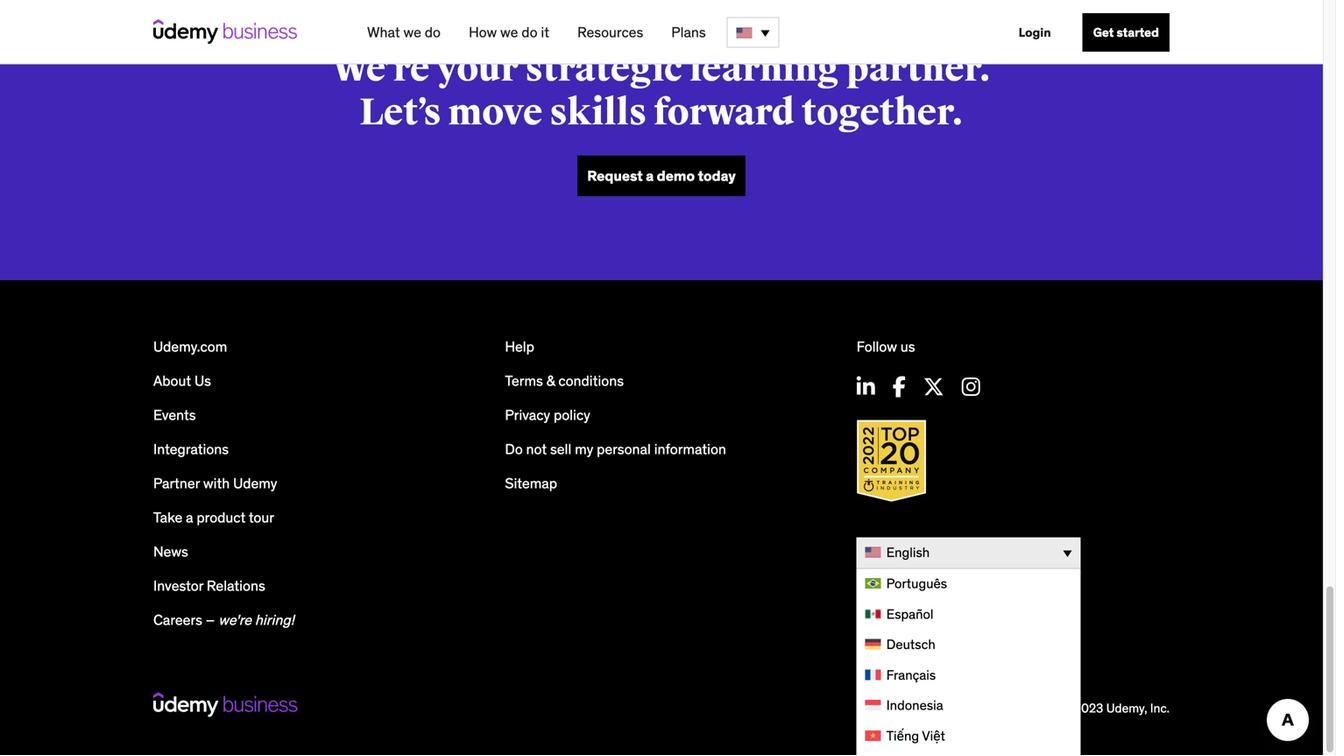 Task type: vqa. For each thing, say whether or not it's contained in the screenshot.
NEWS "link"
yes



Task type: describe. For each thing, give the bounding box(es) containing it.
move
[[448, 90, 543, 136]]

partner.
[[847, 46, 991, 92]]

together.
[[802, 90, 963, 136]]

udemy business image
[[153, 19, 297, 44]]

2023
[[1074, 700, 1103, 716]]

tiếng
[[886, 728, 919, 744]]

conditions
[[558, 372, 624, 390]]

we for how
[[500, 23, 518, 41]]

how we do it
[[469, 23, 549, 41]]

deutsch
[[886, 636, 936, 653]]

get started
[[1093, 25, 1159, 40]]

about
[[153, 372, 191, 390]]

português link
[[857, 569, 1081, 599]]

–
[[206, 611, 215, 629]]

take a product tour link
[[153, 509, 274, 527]]

privacy policy link
[[505, 406, 590, 424]]

resources button
[[570, 17, 650, 48]]

integrations link
[[153, 440, 229, 458]]

follow us
[[857, 338, 915, 356]]

hiring!
[[255, 611, 294, 629]]

investor relations
[[153, 577, 265, 595]]

careers – we're hiring!
[[153, 611, 294, 629]]

what we do
[[367, 23, 441, 41]]

investor relations link
[[153, 577, 265, 595]]

it
[[541, 23, 549, 41]]

tour
[[249, 509, 274, 527]]

do not sell my personal information
[[505, 440, 726, 458]]

what
[[367, 23, 400, 41]]

do for what we do
[[425, 23, 441, 41]]

follow
[[857, 338, 897, 356]]

deutsch link
[[857, 630, 1081, 660]]

investor
[[153, 577, 203, 595]]

events
[[153, 406, 196, 424]]

privacy
[[505, 406, 550, 424]]

terms & conditions link
[[505, 372, 624, 390]]

sitemap
[[505, 475, 557, 493]]

© 2023 udemy, inc. link
[[1061, 700, 1170, 716]]

request
[[587, 167, 643, 185]]

us
[[901, 338, 915, 356]]

let's
[[360, 90, 441, 136]]

udemy business logo image
[[153, 693, 297, 717]]

a for request
[[646, 167, 654, 185]]

partner with udemy link
[[153, 475, 277, 493]]

français
[[886, 667, 936, 683]]

strategic
[[525, 46, 683, 92]]

plans
[[671, 23, 706, 41]]

learning
[[690, 46, 840, 92]]

udemy.com link
[[153, 338, 227, 356]]

get
[[1093, 25, 1114, 40]]

request a demo today
[[587, 167, 736, 185]]

english link
[[857, 538, 1081, 568]]

we're
[[332, 46, 430, 92]]

events link
[[153, 406, 196, 424]]

careers
[[153, 611, 202, 629]]

©
[[1061, 700, 1071, 716]]

us
[[194, 372, 211, 390]]

get started link
[[1083, 13, 1170, 52]]

&
[[546, 372, 555, 390]]

we for what
[[403, 23, 421, 41]]

footer element
[[153, 281, 1170, 755]]

partner
[[153, 475, 200, 493]]

udemy,
[[1106, 700, 1147, 716]]

english
[[886, 544, 930, 561]]



Task type: locate. For each thing, give the bounding box(es) containing it.
we're
[[218, 611, 252, 629]]

relations
[[207, 577, 265, 595]]

español
[[886, 606, 934, 622]]

sell
[[550, 440, 571, 458]]

español link
[[857, 599, 1081, 630]]

indonesia
[[886, 697, 943, 714]]

việt
[[922, 728, 945, 744]]

what we do button
[[360, 17, 448, 48]]

1 we from the left
[[403, 23, 421, 41]]

0 horizontal spatial we
[[403, 23, 421, 41]]

login button
[[1008, 13, 1062, 52]]

personal
[[597, 440, 651, 458]]

partner with udemy
[[153, 475, 277, 493]]

a inside footer element
[[186, 509, 193, 527]]

help link
[[505, 338, 534, 356]]

2 we from the left
[[500, 23, 518, 41]]

português
[[886, 575, 947, 592]]

1 vertical spatial a
[[186, 509, 193, 527]]

plans button
[[664, 17, 713, 48]]

a for take
[[186, 509, 193, 527]]

my
[[575, 440, 593, 458]]

udemy
[[233, 475, 277, 493]]

do right the what
[[425, 23, 441, 41]]

a left demo
[[646, 167, 654, 185]]

how
[[469, 23, 497, 41]]

do not sell my personal information link
[[505, 440, 726, 458]]

we right how
[[500, 23, 518, 41]]

a badge showing that udemy business was named by credly.com as one of the top 20 it & technical training companies in 2022 image
[[852, 416, 931, 506]]

how we do it button
[[462, 17, 556, 48]]

0 horizontal spatial a
[[186, 509, 193, 527]]

menu navigation
[[353, 0, 1170, 65]]

your
[[437, 46, 518, 92]]

product
[[197, 509, 246, 527]]

login
[[1019, 25, 1051, 40]]

do inside dropdown button
[[425, 23, 441, 41]]

inc.
[[1150, 700, 1170, 716]]

about us
[[153, 372, 211, 390]]

do left it
[[522, 23, 538, 41]]

x twitter image
[[923, 376, 944, 398]]

demo
[[657, 167, 695, 185]]

1 do from the left
[[425, 23, 441, 41]]

we're your strategic learning partner. let's move skills forward together.
[[332, 46, 991, 136]]

0 vertical spatial a
[[646, 167, 654, 185]]

a inside button
[[646, 167, 654, 185]]

français link
[[857, 660, 1081, 691]]

resources
[[577, 23, 643, 41]]

1 horizontal spatial do
[[522, 23, 538, 41]]

do
[[505, 440, 523, 458]]

with
[[203, 475, 230, 493]]

integrations
[[153, 440, 229, 458]]

not
[[526, 440, 547, 458]]

we inside what we do dropdown button
[[403, 23, 421, 41]]

policy
[[554, 406, 590, 424]]

0 horizontal spatial do
[[425, 23, 441, 41]]

take a product tour
[[153, 509, 274, 527]]

2 do from the left
[[522, 23, 538, 41]]

tiếng việt link
[[857, 721, 1081, 752]]

indonesia link
[[857, 691, 1081, 721]]

linkedin in image
[[857, 376, 875, 398]]

udemy.com
[[153, 338, 227, 356]]

we right the what
[[403, 23, 421, 41]]

help
[[505, 338, 534, 356]]

facebook f image
[[893, 376, 906, 398]]

started
[[1117, 25, 1159, 40]]

we inside how we do it popup button
[[500, 23, 518, 41]]

1 horizontal spatial we
[[500, 23, 518, 41]]

do
[[425, 23, 441, 41], [522, 23, 538, 41]]

forward
[[654, 90, 795, 136]]

tiếng việt
[[886, 728, 945, 744]]

request a demo today link
[[578, 156, 745, 196]]

about us link
[[153, 372, 211, 390]]

terms & conditions
[[505, 372, 624, 390]]

information
[[654, 440, 726, 458]]

news link
[[153, 543, 188, 561]]

news
[[153, 543, 188, 561]]

do for how we do it
[[522, 23, 538, 41]]

© 2023 udemy, inc.
[[1061, 700, 1170, 716]]

a right take
[[186, 509, 193, 527]]

do inside popup button
[[522, 23, 538, 41]]

1 horizontal spatial a
[[646, 167, 654, 185]]

privacy policy
[[505, 406, 590, 424]]

skills
[[550, 90, 647, 136]]

instagram image
[[962, 376, 980, 398]]

sitemap link
[[505, 475, 557, 493]]

a
[[646, 167, 654, 185], [186, 509, 193, 527]]

today
[[698, 167, 736, 185]]

terms
[[505, 372, 543, 390]]

take
[[153, 509, 182, 527]]

we
[[403, 23, 421, 41], [500, 23, 518, 41]]

request a demo today button
[[578, 156, 745, 196]]



